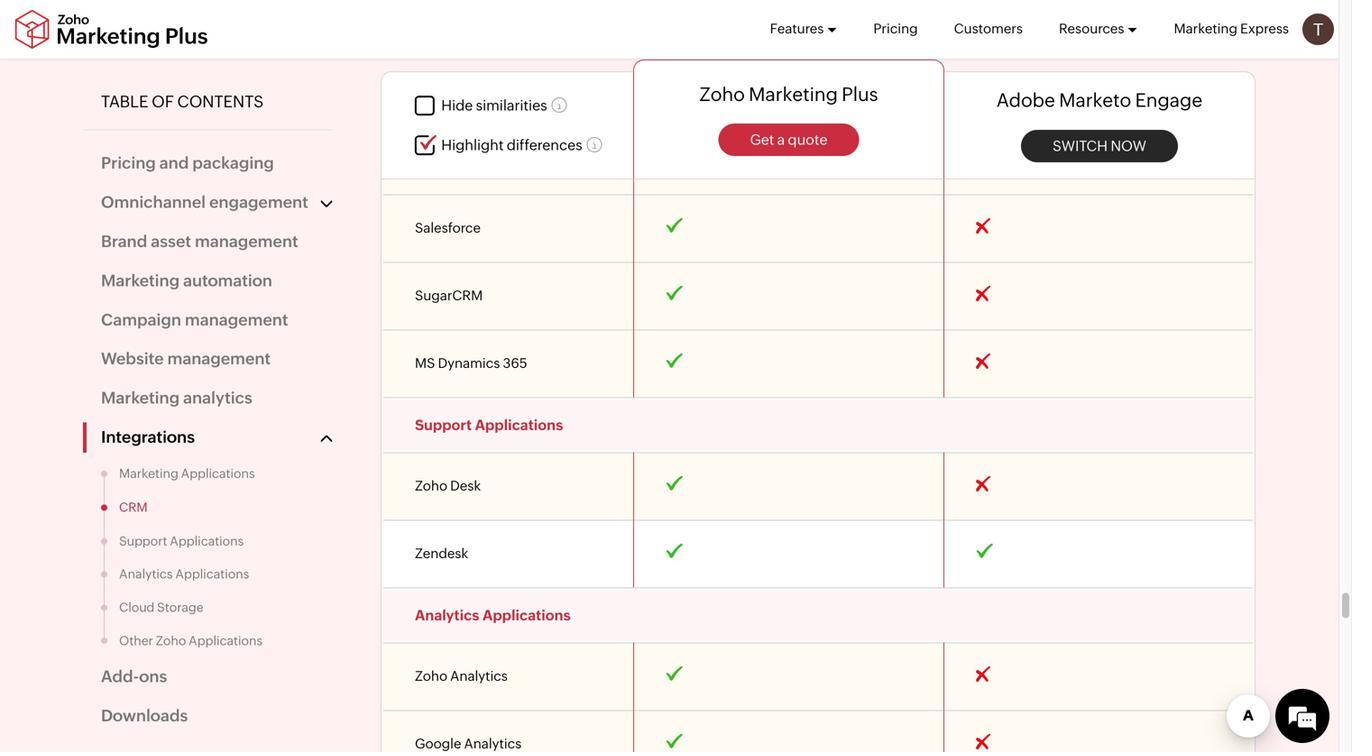 Task type: describe. For each thing, give the bounding box(es) containing it.
pricing and packaging
[[101, 154, 274, 172]]

0 vertical spatial analytics applications
[[119, 567, 249, 582]]

switch now link
[[1022, 130, 1179, 162]]

management for website management
[[167, 350, 271, 368]]

1 vertical spatial support applications
[[119, 534, 244, 549]]

campaign
[[101, 311, 181, 329]]

marketing for marketing express
[[1175, 21, 1238, 37]]

resources
[[1059, 21, 1125, 37]]

marketing express link
[[1175, 0, 1290, 58]]

1 horizontal spatial support
[[415, 417, 472, 434]]

automation
[[183, 271, 272, 290]]

pricing link
[[874, 0, 918, 58]]

1 vertical spatial zoho
[[156, 634, 186, 648]]

1 vertical spatial analytics applications
[[415, 608, 571, 624]]

adobe marketo engage
[[997, 89, 1203, 111]]

marketing for marketing applications
[[119, 466, 179, 481]]

1 vertical spatial support
[[119, 534, 167, 549]]

zoho marketing plus
[[700, 83, 879, 105]]

of
[[152, 93, 174, 111]]

ons
[[139, 668, 167, 686]]

0 vertical spatial zoho
[[700, 83, 745, 105]]

packaging
[[192, 154, 274, 172]]

zoho marketingplus logo image
[[14, 9, 209, 49]]

website management
[[101, 350, 271, 368]]

adobe
[[997, 89, 1056, 111]]

cloud storage
[[119, 600, 204, 615]]

brand asset management
[[101, 232, 298, 251]]

express
[[1241, 21, 1290, 37]]

hide
[[442, 97, 473, 114]]

marketo
[[1060, 89, 1132, 111]]

features
[[770, 21, 824, 37]]

downloads
[[101, 707, 188, 725]]

campaign management
[[101, 311, 288, 329]]

table of contents
[[101, 93, 264, 111]]

other
[[119, 634, 153, 648]]

other zoho applications
[[119, 634, 263, 648]]

brand
[[101, 232, 147, 251]]



Task type: locate. For each thing, give the bounding box(es) containing it.
pricing for pricing and packaging
[[101, 154, 156, 172]]

support applications
[[415, 417, 564, 434], [119, 534, 244, 549]]

1 vertical spatial analytics
[[415, 608, 480, 624]]

analytics
[[119, 567, 173, 582], [415, 608, 480, 624]]

marketing
[[1175, 21, 1238, 37], [749, 83, 838, 105], [101, 271, 180, 290], [101, 389, 180, 407], [119, 466, 179, 481]]

similarities
[[476, 97, 548, 114]]

0 horizontal spatial pricing
[[101, 154, 156, 172]]

get a quote
[[750, 131, 828, 148]]

1 horizontal spatial pricing
[[874, 21, 918, 37]]

marketing up get a quote
[[749, 83, 838, 105]]

marketing automation
[[101, 271, 272, 290]]

add-ons
[[101, 668, 167, 686]]

marketing for marketing analytics
[[101, 389, 180, 407]]

highlight
[[442, 137, 504, 154]]

customers link
[[954, 0, 1023, 58]]

omnichannel engagement
[[101, 193, 308, 212]]

1 horizontal spatial support applications
[[415, 417, 564, 434]]

1 vertical spatial management
[[185, 311, 288, 329]]

a
[[778, 131, 785, 148]]

marketing up integrations
[[101, 389, 180, 407]]

marketing left 'express'
[[1175, 21, 1238, 37]]

1 horizontal spatial zoho
[[700, 83, 745, 105]]

1 horizontal spatial analytics
[[415, 608, 480, 624]]

storage
[[157, 600, 204, 615]]

zoho up get a quote link
[[700, 83, 745, 105]]

0 vertical spatial analytics
[[119, 567, 173, 582]]

0 vertical spatial support applications
[[415, 417, 564, 434]]

marketing up campaign
[[101, 271, 180, 290]]

management for campaign management
[[185, 311, 288, 329]]

0 horizontal spatial support applications
[[119, 534, 244, 549]]

0 vertical spatial management
[[195, 232, 298, 251]]

analytics applications
[[119, 567, 249, 582], [415, 608, 571, 624]]

resources link
[[1059, 0, 1138, 58]]

marketing express
[[1175, 21, 1290, 37]]

management down automation
[[185, 311, 288, 329]]

asset
[[151, 232, 191, 251]]

zoho
[[700, 83, 745, 105], [156, 634, 186, 648]]

1 vertical spatial pricing
[[101, 154, 156, 172]]

0 horizontal spatial zoho
[[156, 634, 186, 648]]

table
[[101, 93, 148, 111]]

0 horizontal spatial support
[[119, 534, 167, 549]]

2 vertical spatial management
[[167, 350, 271, 368]]

0 horizontal spatial analytics
[[119, 567, 173, 582]]

and
[[159, 154, 189, 172]]

integrations
[[101, 428, 195, 447]]

contents
[[177, 93, 264, 111]]

plus
[[842, 83, 879, 105]]

zoho down storage
[[156, 634, 186, 648]]

highlight differences
[[442, 137, 583, 154]]

crm
[[119, 500, 148, 515]]

analytics
[[183, 389, 252, 407]]

now
[[1111, 137, 1147, 154]]

management up "analytics"
[[167, 350, 271, 368]]

get a quote link
[[719, 124, 860, 156]]

switch
[[1053, 137, 1108, 154]]

0 vertical spatial pricing
[[874, 21, 918, 37]]

cloud
[[119, 600, 155, 615]]

terry turtle image
[[1303, 14, 1335, 45]]

omnichannel
[[101, 193, 206, 212]]

1 horizontal spatial analytics applications
[[415, 608, 571, 624]]

differences
[[507, 137, 583, 154]]

switch now
[[1053, 137, 1147, 154]]

management down engagement
[[195, 232, 298, 251]]

0 vertical spatial support
[[415, 417, 472, 434]]

management
[[195, 232, 298, 251], [185, 311, 288, 329], [167, 350, 271, 368]]

support
[[415, 417, 472, 434], [119, 534, 167, 549]]

pricing left 'and'
[[101, 154, 156, 172]]

customers
[[954, 21, 1023, 37]]

add-
[[101, 668, 139, 686]]

marketing analytics
[[101, 389, 252, 407]]

get
[[750, 131, 775, 148]]

marketing down integrations
[[119, 466, 179, 481]]

engagement
[[209, 193, 308, 212]]

website
[[101, 350, 164, 368]]

quote
[[788, 131, 828, 148]]

features link
[[770, 0, 838, 58]]

marketing applications
[[119, 466, 255, 481]]

engage
[[1136, 89, 1203, 111]]

pricing
[[874, 21, 918, 37], [101, 154, 156, 172]]

marketing for marketing automation
[[101, 271, 180, 290]]

0 horizontal spatial analytics applications
[[119, 567, 249, 582]]

hide similarities
[[442, 97, 548, 114]]

pricing up plus
[[874, 21, 918, 37]]

applications
[[475, 417, 564, 434], [181, 466, 255, 481], [170, 534, 244, 549], [175, 567, 249, 582], [483, 608, 571, 624], [189, 634, 263, 648]]

pricing for pricing
[[874, 21, 918, 37]]



Task type: vqa. For each thing, say whether or not it's contained in the screenshot.
Zoho survey Logo
no



